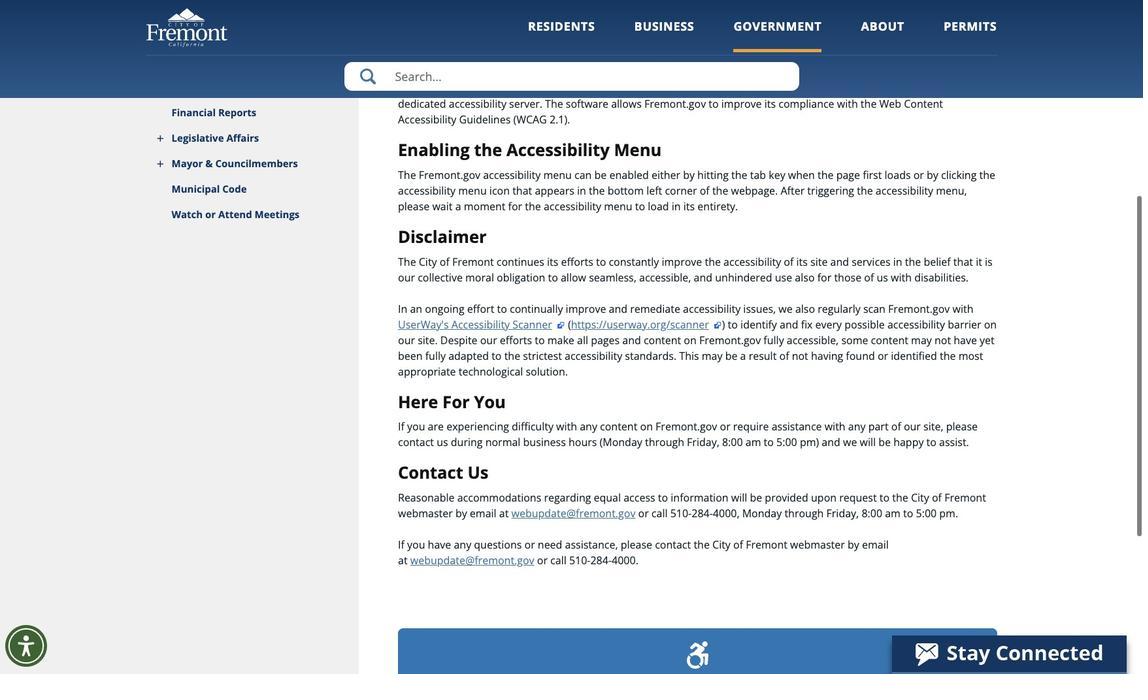 Task type: locate. For each thing, give the bounding box(es) containing it.
fremont inside the city of fremont continues its efforts to constantly improve the accessibility of its site and services in the belief that it is our collective moral obligation to allow seamless, accessible, and unhindered use also for those of us with disabilities.
[[452, 255, 494, 269]]

our down userway's accessibility scanner link
[[480, 333, 497, 347]]

any inside if you have any questions or need assistance, please contact the city of fremont webmaster by email at
[[454, 538, 471, 552]]

1 vertical spatial contact
[[655, 538, 691, 552]]

0 horizontal spatial 5:00
[[776, 435, 797, 450]]

you inside the here for you if you are experiencing difficulty with any content on fremont.gov or require assistance with any part of our site, please contact us during normal business hours (monday through friday, 8:00 am to 5:00 pm) and we will be happy to assist.
[[407, 420, 425, 434]]

the left web
[[861, 97, 877, 111]]

0 vertical spatial accessible,
[[639, 270, 691, 285]]

510-
[[670, 507, 692, 521], [569, 554, 590, 568]]

residents
[[528, 18, 595, 34]]

accessibility down dedicated at top
[[398, 113, 456, 127]]

fremont up moral
[[452, 255, 494, 269]]

0 horizontal spatial city
[[419, 255, 437, 269]]

0 horizontal spatial may
[[702, 349, 723, 363]]

can
[[574, 168, 592, 182]]

legislative
[[172, 131, 224, 144]]

is right it
[[985, 255, 993, 269]]

election information link
[[146, 75, 359, 100]]

1 horizontal spatial may
[[911, 333, 932, 347]]

fremont down monday
[[746, 538, 787, 552]]

efforts inside ) to identify and fix every possible accessibility barrier on our site. despite our efforts to make all pages and content on fremont.gov fully accessible, some content may not have yet been fully adapted to the strictest accessibility standards. this may be a result of not having found or identified the most appropriate technological solution.
[[500, 333, 532, 347]]

with inside 'in an ongoing effort to continually improve and remediate accessibility issues, we also regularly scan fremont.gov with userway's accessibility scanner'
[[953, 302, 973, 316]]

or right watch
[[205, 208, 216, 221]]

improve inside ") that is powered by a dedicated accessibility server. the software allows fremont.gov to improve its compliance with the web content accessibility guidelines (wcag 2.1)."
[[721, 97, 762, 111]]

that right icon
[[512, 184, 532, 198]]

0 horizontal spatial a
[[455, 199, 461, 214]]

you inside if you have any questions or need assistance, please contact the city of fremont webmaster by email at
[[407, 538, 425, 552]]

1 horizontal spatial us
[[877, 270, 888, 285]]

0 horizontal spatial not
[[792, 349, 808, 363]]

the
[[545, 97, 563, 111], [398, 168, 416, 182], [398, 255, 416, 269]]

strictest
[[523, 349, 562, 363]]

found
[[846, 349, 875, 363]]

pm)
[[800, 435, 819, 450]]

1 vertical spatial for
[[817, 270, 831, 285]]

1 horizontal spatial friday,
[[826, 507, 859, 521]]

the up 2.1).
[[545, 97, 563, 111]]

efforts
[[561, 255, 593, 269], [500, 333, 532, 347]]

the inside "enabling the accessibility menu the fremont.gov accessibility menu can be enabled either by hitting the tab key when the page first loads or by clicking the accessibility menu icon that appears in the bottom left corner of the webpage. after triggering the accessibility menu, please wait a moment for the accessibility menu to load in its entirety."
[[398, 168, 416, 182]]

appropriate
[[398, 364, 456, 379]]

) for to
[[722, 317, 725, 332]]

accessibility up unhindered
[[724, 255, 781, 269]]

in
[[577, 184, 586, 198], [672, 199, 681, 214], [893, 255, 902, 269]]

2 you from the top
[[407, 538, 425, 552]]

1 vertical spatial )
[[722, 317, 725, 332]]

at inside if you have any questions or need assistance, please contact the city of fremont webmaster by email at
[[398, 554, 408, 568]]

0 vertical spatial may
[[911, 333, 932, 347]]

a right wait
[[455, 199, 461, 214]]

0 vertical spatial webmaster
[[398, 507, 453, 521]]

0 vertical spatial )
[[859, 81, 862, 96]]

accessibility down appears in the top of the page
[[544, 199, 601, 214]]

part
[[868, 420, 889, 434]]

2 vertical spatial improve
[[566, 302, 606, 316]]

1 horizontal spatial improve
[[662, 255, 702, 269]]

webmaster down the reasonable
[[398, 507, 453, 521]]

please inside the here for you if you are experiencing difficulty with any content on fremont.gov or require assistance with any part of our site, please contact us during normal business hours (monday through friday, 8:00 am to 5:00 pm) and we will be happy to assist.
[[946, 420, 978, 434]]

if inside the here for you if you are experiencing difficulty with any content on fremont.gov or require assistance with any part of our site, please contact us during normal business hours (monday through friday, 8:00 am to 5:00 pm) and we will be happy to assist.
[[398, 420, 404, 434]]

accessibility inside ") that is powered by a dedicated accessibility server. the software allows fremont.gov to improve its compliance with the web content accessibility guidelines (wcag 2.1)."
[[449, 97, 506, 111]]

all
[[577, 333, 588, 347]]

in down can
[[577, 184, 586, 198]]

8:00 down require
[[722, 435, 743, 450]]

8:00 down 'request'
[[862, 507, 882, 521]]

1 horizontal spatial have
[[954, 333, 977, 347]]

if down here
[[398, 420, 404, 434]]

menu down bottom at the top right of the page
[[604, 199, 632, 214]]

after
[[781, 184, 805, 198]]

you left are
[[407, 420, 425, 434]]

moral
[[465, 270, 494, 285]]

1 horizontal spatial menu
[[543, 168, 572, 182]]

4000,
[[713, 507, 740, 521]]

0 vertical spatial you
[[407, 420, 425, 434]]

our inside the here for you if you are experiencing difficulty with any content on fremont.gov or require assistance with any part of our site, please contact us during normal business hours (monday through friday, 8:00 am to 5:00 pm) and we will be happy to assist.
[[904, 420, 921, 434]]

0 horizontal spatial at
[[398, 554, 408, 568]]

improve inside the city of fremont continues its efforts to constantly improve the accessibility of its site and services in the belief that it is our collective moral obligation to allow seamless, accessible, and unhindered use also for those of us with disabilities.
[[662, 255, 702, 269]]

identified
[[891, 349, 937, 363]]

0 horizontal spatial through
[[645, 435, 684, 450]]

please inside if you have any questions or need assistance, please contact the city of fremont webmaster by email at
[[621, 538, 652, 552]]

of inside reasonable accommodations regarding equal access to information will be provided upon request to the city of fremont webmaster by email at
[[932, 491, 942, 505]]

loads
[[885, 168, 911, 182]]

0 vertical spatial if
[[398, 420, 404, 434]]

dedicated
[[398, 97, 446, 111]]

0 vertical spatial at
[[499, 507, 509, 521]]

to left 'load'
[[635, 199, 645, 214]]

of down services
[[864, 270, 874, 285]]

been
[[398, 349, 423, 363]]

(monday
[[600, 435, 642, 450]]

regularly
[[818, 302, 861, 316]]

2 horizontal spatial fremont
[[944, 491, 986, 505]]

1 horizontal spatial we
[[843, 435, 857, 450]]

the inside reasonable accommodations regarding equal access to information will be provided upon request to the city of fremont webmaster by email at
[[892, 491, 908, 505]]

fremont.gov right allows
[[644, 97, 706, 111]]

2 vertical spatial a
[[740, 349, 746, 363]]

of inside ) to identify and fix every possible accessibility barrier on our site. despite our efforts to make all pages and content on fremont.gov fully accessible, some content may not have yet been fully adapted to the strictest accessibility standards. this may be a result of not having found or identified the most appropriate technological solution.
[[779, 349, 789, 363]]

0 horizontal spatial email
[[470, 507, 496, 521]]

0 horizontal spatial us
[[437, 435, 448, 450]]

accessibility up wait
[[398, 184, 456, 198]]

the inside ") that is powered by a dedicated accessibility server. the software allows fremont.gov to improve its compliance with the web content accessibility guidelines (wcag 2.1)."
[[861, 97, 877, 111]]

on inside the here for you if you are experiencing difficulty with any content on fremont.gov or require assistance with any part of our site, please contact us during normal business hours (monday through friday, 8:00 am to 5:00 pm) and we will be happy to assist.
[[640, 420, 653, 434]]

of inside if you have any questions or need assistance, please contact the city of fremont webmaster by email at
[[733, 538, 743, 552]]

the down enabling
[[398, 168, 416, 182]]

access
[[624, 491, 655, 505]]

1 horizontal spatial email
[[862, 538, 889, 552]]

menu up appears in the top of the page
[[543, 168, 572, 182]]

the inside ") that is powered by a dedicated accessibility server. the software allows fremont.gov to improve its compliance with the web content accessibility guidelines (wcag 2.1)."
[[545, 97, 563, 111]]

1 vertical spatial we
[[843, 435, 857, 450]]

either
[[652, 168, 680, 182]]

powered
[[898, 81, 941, 96]]

fully up result
[[764, 333, 784, 347]]

fremont.gov inside 'in an ongoing effort to continually improve and remediate accessibility issues, we also regularly scan fremont.gov with userway's accessibility scanner'
[[888, 302, 950, 316]]

its down corner
[[683, 199, 695, 214]]

1 also from the top
[[795, 270, 815, 285]]

accessibility down makes
[[449, 97, 506, 111]]

1 vertical spatial that
[[512, 184, 532, 198]]

ongoing
[[425, 302, 464, 316]]

available
[[497, 81, 540, 96]]

meetings
[[255, 208, 300, 221]]

0 horizontal spatial please
[[398, 199, 430, 214]]

0 vertical spatial efforts
[[561, 255, 593, 269]]

assistance
[[772, 420, 822, 434]]

1 vertical spatial webmaster
[[790, 538, 845, 552]]

not down barrier
[[935, 333, 951, 347]]

please up 4000.
[[621, 538, 652, 552]]

accessibility on fremont.gov
[[398, 52, 637, 75]]

accessible, inside ) to identify and fix every possible accessibility barrier on our site. despite our efforts to make all pages and content on fremont.gov fully accessible, some content may not have yet been fully adapted to the strictest accessibility standards. this may be a result of not having found or identified the most appropriate technological solution.
[[787, 333, 839, 347]]

menu
[[614, 139, 662, 162]]

by down 'request'
[[848, 538, 859, 552]]

) inside ") that is powered by a dedicated accessibility server. the software allows fremont.gov to improve its compliance with the web content accessibility guidelines (wcag 2.1)."
[[859, 81, 862, 96]]

or right loads
[[913, 168, 924, 182]]

510- for 4000.
[[569, 554, 590, 568]]

menu,
[[936, 184, 967, 198]]

at inside reasonable accommodations regarding equal access to information will be provided upon request to the city of fremont webmaster by email at
[[499, 507, 509, 521]]

efforts inside the city of fremont continues its efforts to constantly improve the accessibility of its site and services in the belief that it is our collective moral obligation to allow seamless, accessible, and unhindered use also for those of us with disabilities.
[[561, 255, 593, 269]]

2 horizontal spatial a
[[958, 81, 964, 96]]

content
[[644, 333, 681, 347], [871, 333, 908, 347], [600, 420, 637, 434]]

its inside ") that is powered by a dedicated accessibility server. the software allows fremont.gov to improve its compliance with the web content accessibility guidelines (wcag 2.1)."
[[764, 97, 776, 111]]

email inside if you have any questions or need assistance, please contact the city of fremont webmaster by email at
[[862, 538, 889, 552]]

us inside the city of fremont continues its efforts to constantly improve the accessibility of its site and services in the belief that it is our collective moral obligation to allow seamless, accessible, and unhindered use also for those of us with disabilities.
[[877, 270, 888, 285]]

1 horizontal spatial at
[[499, 507, 509, 521]]

2 vertical spatial menu
[[604, 199, 632, 214]]

fremont.gov inside ") that is powered by a dedicated accessibility server. the software allows fremont.gov to improve its compliance with the web content accessibility guidelines (wcag 2.1)."
[[644, 97, 706, 111]]

us inside the here for you if you are experiencing difficulty with any content on fremont.gov or require assistance with any part of our site, please contact us during normal business hours (monday through friday, 8:00 am to 5:00 pm) and we will be happy to assist.
[[437, 435, 448, 450]]

code
[[222, 182, 247, 195]]

0 vertical spatial that
[[865, 81, 885, 96]]

) inside ) to identify and fix every possible accessibility barrier on our site. despite our efforts to make all pages and content on fremont.gov fully accessible, some content may not have yet been fully adapted to the strictest accessibility standards. this may be a result of not having found or identified the most appropriate technological solution.
[[722, 317, 725, 332]]

by right powered
[[944, 81, 955, 96]]

about link
[[861, 18, 904, 52]]

2 horizontal spatial city
[[911, 491, 929, 505]]

of right part
[[891, 420, 901, 434]]

we right pm)
[[843, 435, 857, 450]]

email
[[470, 507, 496, 521], [862, 538, 889, 552]]

through down provided
[[785, 507, 824, 521]]

0 horizontal spatial will
[[731, 491, 747, 505]]

email down accommodations
[[470, 507, 496, 521]]

with right assistance
[[825, 420, 845, 434]]

efforts down scanner at the top of the page
[[500, 333, 532, 347]]

1 horizontal spatial )
[[859, 81, 862, 96]]

1 vertical spatial city
[[911, 491, 929, 505]]

am down require
[[746, 435, 761, 450]]

be up monday
[[750, 491, 762, 505]]

0 vertical spatial through
[[645, 435, 684, 450]]

0 vertical spatial is
[[887, 81, 895, 96]]

questions
[[474, 538, 522, 552]]

for down site
[[817, 270, 831, 285]]

stay connected image
[[892, 636, 1125, 673]]

also inside the city of fremont continues its efforts to constantly improve the accessibility of its site and services in the belief that it is our collective moral obligation to allow seamless, accessible, and unhindered use also for those of us with disabilities.
[[795, 270, 815, 285]]

a inside "enabling the accessibility menu the fremont.gov accessibility menu can be enabled either by hitting the tab key when the page first loads or by clicking the accessibility menu icon that appears in the bottom left corner of the webpage. after triggering the accessibility menu, please wait a moment for the accessibility menu to load in its entirety."
[[455, 199, 461, 214]]

or right found
[[878, 349, 888, 363]]

1 if from the top
[[398, 420, 404, 434]]

that up web
[[865, 81, 885, 96]]

with
[[837, 97, 858, 111], [891, 270, 912, 285], [953, 302, 973, 316], [556, 420, 577, 434], [825, 420, 845, 434]]

1 horizontal spatial 5:00
[[916, 507, 937, 521]]

fremont.gov left require
[[656, 420, 717, 434]]

will inside the here for you if you are experiencing difficulty with any content on fremont.gov or require assistance with any part of our site, please contact us during normal business hours (monday through friday, 8:00 am to 5:00 pm) and we will be happy to assist.
[[860, 435, 876, 450]]

1 vertical spatial will
[[731, 491, 747, 505]]

mayor & councilmembers link
[[146, 151, 359, 176]]

that left it
[[953, 255, 973, 269]]

1 horizontal spatial a
[[740, 349, 746, 363]]

) that is powered by a dedicated accessibility server. the software allows fremont.gov to improve its compliance with the web content accessibility guidelines (wcag 2.1).
[[398, 81, 964, 127]]

content
[[904, 97, 943, 111]]

experiencing
[[446, 420, 509, 434]]

1 vertical spatial fremont
[[944, 491, 986, 505]]

0 vertical spatial not
[[935, 333, 951, 347]]

2 vertical spatial fremont
[[746, 538, 787, 552]]

a left result
[[740, 349, 746, 363]]

use
[[775, 270, 792, 285]]

to down require
[[764, 435, 774, 450]]

0 horizontal spatial fully
[[425, 349, 446, 363]]

with right "compliance"
[[837, 97, 858, 111]]

be left result
[[725, 349, 737, 363]]

0 vertical spatial a
[[958, 81, 964, 96]]

2 if from the top
[[398, 538, 404, 552]]

to down widget
[[709, 97, 719, 111]]

have
[[954, 333, 977, 347], [428, 538, 451, 552]]

have down barrier
[[954, 333, 977, 347]]

business
[[634, 18, 694, 34]]

of down webupdate@fremont.gov or call 510-284-4000, monday through friday, 8:00 am to 5:00 pm.
[[733, 538, 743, 552]]

here for you if you are experiencing difficulty with any content on fremont.gov or require assistance with any part of our site, please contact us during normal business hours (monday through friday, 8:00 am to 5:00 pm) and we will be happy to assist.
[[398, 391, 978, 450]]

legislative affairs link
[[146, 125, 359, 151]]

have inside if you have any questions or need assistance, please contact the city of fremont webmaster by email at
[[428, 538, 451, 552]]

5:00 inside the here for you if you are experiencing difficulty with any content on fremont.gov or require assistance with any part of our site, please contact us during normal business hours (monday through friday, 8:00 am to 5:00 pm) and we will be happy to assist.
[[776, 435, 797, 450]]

any left questions
[[454, 538, 471, 552]]

friday, inside the here for you if you are experiencing difficulty with any content on fremont.gov or require assistance with any part of our site, please contact us during normal business hours (monday through friday, 8:00 am to 5:00 pm) and we will be happy to assist.
[[687, 435, 719, 450]]

when
[[788, 168, 815, 182]]

1 vertical spatial a
[[455, 199, 461, 214]]

barrier
[[948, 317, 981, 332]]

webupdate@fremont.gov for webupdate@fremont.gov or call 510-284-4000, monday through friday, 8:00 am to 5:00 pm.
[[511, 507, 635, 521]]

1 horizontal spatial is
[[985, 255, 993, 269]]

city inside if you have any questions or need assistance, please contact the city of fremont webmaster by email at
[[712, 538, 731, 552]]

accessibility inside "enabling the accessibility menu the fremont.gov accessibility menu can be enabled either by hitting the tab key when the page first loads or by clicking the accessibility menu icon that appears in the bottom left corner of the webpage. after triggering the accessibility menu, please wait a moment for the accessibility menu to load in its entirety."
[[507, 139, 610, 162]]

1 horizontal spatial fully
[[764, 333, 784, 347]]

accessible, down fix
[[787, 333, 839, 347]]

0 horizontal spatial any
[[454, 538, 471, 552]]

its inside "enabling the accessibility menu the fremont.gov accessibility menu can be enabled either by hitting the tab key when the page first loads or by clicking the accessibility menu icon that appears in the bottom left corner of the webpage. after triggering the accessibility menu, please wait a moment for the accessibility menu to load in its entirety."
[[683, 199, 695, 214]]

to right effort
[[497, 302, 507, 316]]

fremont.gov down enabling
[[419, 168, 480, 182]]

0 horizontal spatial have
[[428, 538, 451, 552]]

us down are
[[437, 435, 448, 450]]

of up pm.
[[932, 491, 942, 505]]

government
[[734, 18, 822, 34]]

1 horizontal spatial that
[[865, 81, 885, 96]]

possible
[[845, 317, 885, 332]]

continues
[[497, 255, 544, 269]]

1 horizontal spatial call
[[651, 507, 668, 521]]

be
[[594, 168, 607, 182], [725, 349, 737, 363], [879, 435, 891, 450], [750, 491, 762, 505]]

menu
[[543, 168, 572, 182], [458, 184, 487, 198], [604, 199, 632, 214]]

2 vertical spatial city
[[712, 538, 731, 552]]

the down reasonable accommodations regarding equal access to information will be provided upon request to the city of fremont webmaster by email at
[[694, 538, 710, 552]]

key
[[769, 168, 785, 182]]

510- down information
[[670, 507, 692, 521]]

allow
[[561, 270, 586, 285]]

1 horizontal spatial will
[[860, 435, 876, 450]]

and inside the here for you if you are experiencing difficulty with any content on fremont.gov or require assistance with any part of our site, please contact us during normal business hours (monday through friday, 8:00 am to 5:00 pm) and we will be happy to assist.
[[822, 435, 840, 450]]

0 vertical spatial also
[[795, 270, 815, 285]]

city
[[419, 255, 437, 269], [911, 491, 929, 505], [712, 538, 731, 552]]

in down corner
[[672, 199, 681, 214]]

0 vertical spatial have
[[954, 333, 977, 347]]

0 vertical spatial fremont
[[452, 255, 494, 269]]

to inside "enabling the accessibility menu the fremont.gov accessibility menu can be enabled either by hitting the tab key when the page first loads or by clicking the accessibility menu icon that appears in the bottom left corner of the webpage. after triggering the accessibility menu, please wait a moment for the accessibility menu to load in its entirety."
[[635, 199, 645, 214]]

continually
[[510, 302, 563, 316]]

that inside "enabling the accessibility menu the fremont.gov accessibility menu can be enabled either by hitting the tab key when the page first loads or by clicking the accessibility menu icon that appears in the bottom left corner of the webpage. after triggering the accessibility menu, please wait a moment for the accessibility menu to load in its entirety."
[[512, 184, 532, 198]]

of right result
[[779, 349, 789, 363]]

guidelines
[[459, 113, 511, 127]]

by inside reasonable accommodations regarding equal access to information will be provided upon request to the city of fremont webmaster by email at
[[455, 507, 467, 521]]

or left require
[[720, 420, 730, 434]]

webupdate@fremont.gov
[[511, 507, 635, 521], [410, 554, 534, 568]]

1 vertical spatial 5:00
[[916, 507, 937, 521]]

0 horizontal spatial 8:00
[[722, 435, 743, 450]]

we inside 'in an ongoing effort to continually improve and remediate accessibility issues, we also regularly scan fremont.gov with userway's accessibility scanner'
[[779, 302, 793, 316]]

1 vertical spatial in
[[672, 199, 681, 214]]

fremont.gov down disabilities.
[[888, 302, 950, 316]]

a inside ") that is powered by a dedicated accessibility server. the software allows fremont.gov to improve its compliance with the web content accessibility guidelines (wcag 2.1)."
[[958, 81, 964, 96]]

https://userway.org/scanner
[[571, 317, 709, 332]]

1 you from the top
[[407, 420, 425, 434]]

city inside the city of fremont continues its efforts to constantly improve the accessibility of its site and services in the belief that it is our collective moral obligation to allow seamless, accessible, and unhindered use also for those of us with disabilities.
[[419, 255, 437, 269]]

hours
[[569, 435, 597, 450]]

those
[[834, 270, 861, 285]]

userway's accessibility scanner link
[[398, 317, 565, 332]]

you down the reasonable
[[407, 538, 425, 552]]

with inside the city of fremont continues its efforts to constantly improve the accessibility of its site and services in the belief that it is our collective moral obligation to allow seamless, accessible, and unhindered use also for those of us with disabilities.
[[891, 270, 912, 285]]

1 horizontal spatial please
[[621, 538, 652, 552]]

compliance
[[779, 97, 834, 111]]

accessibility inside 'in an ongoing effort to continually improve and remediate accessibility issues, we also regularly scan fremont.gov with userway's accessibility scanner'
[[683, 302, 741, 316]]

email down 'request'
[[862, 538, 889, 552]]

0 horizontal spatial efforts
[[500, 333, 532, 347]]

be inside reasonable accommodations regarding equal access to information will be provided upon request to the city of fremont webmaster by email at
[[750, 491, 762, 505]]

an
[[410, 302, 422, 316]]

2 vertical spatial that
[[953, 255, 973, 269]]

0 horizontal spatial 510-
[[569, 554, 590, 568]]

and left fix
[[780, 317, 798, 332]]

1 vertical spatial through
[[785, 507, 824, 521]]

also down site
[[795, 270, 815, 285]]

webupdate@fremont.gov link down 'regarding'
[[511, 507, 635, 521]]

call for 4000.
[[550, 554, 566, 568]]

improve right constantly
[[662, 255, 702, 269]]

1 vertical spatial email
[[862, 538, 889, 552]]

am left pm.
[[885, 507, 901, 521]]

accessibility up icon
[[483, 168, 541, 182]]

1 horizontal spatial 510-
[[670, 507, 692, 521]]

not left having
[[792, 349, 808, 363]]

1 horizontal spatial fremont
[[746, 538, 787, 552]]

1 vertical spatial you
[[407, 538, 425, 552]]

be inside "enabling the accessibility menu the fremont.gov accessibility menu can be enabled either by hitting the tab key when the page first loads or by clicking the accessibility menu icon that appears in the bottom left corner of the webpage. after triggering the accessibility menu, please wait a moment for the accessibility menu to load in its entirety."
[[594, 168, 607, 182]]

effort
[[467, 302, 494, 316]]

improve
[[721, 97, 762, 111], [662, 255, 702, 269], [566, 302, 606, 316]]

provided
[[765, 491, 808, 505]]

we inside the here for you if you are experiencing difficulty with any content on fremont.gov or require assistance with any part of our site, please contact us during normal business hours (monday through friday, 8:00 am to 5:00 pm) and we will be happy to assist.
[[843, 435, 857, 450]]

contact down reasonable accommodations regarding equal access to information will be provided upon request to the city of fremont webmaster by email at
[[655, 538, 691, 552]]

call down need
[[550, 554, 566, 568]]

disclaimer
[[398, 225, 487, 248]]

0 horizontal spatial for
[[508, 199, 522, 214]]

0 horizontal spatial that
[[512, 184, 532, 198]]

accessibility
[[449, 97, 506, 111], [483, 168, 541, 182], [398, 184, 456, 198], [876, 184, 933, 198], [544, 199, 601, 214], [724, 255, 781, 269], [683, 302, 741, 316], [887, 317, 945, 332], [565, 349, 622, 363]]

0 vertical spatial 5:00
[[776, 435, 797, 450]]

284-
[[692, 507, 713, 521], [590, 554, 612, 568]]

0 vertical spatial friday,
[[687, 435, 719, 450]]

webupdate@fremont.gov down 'regarding'
[[511, 507, 635, 521]]

fremont.gov inside ) to identify and fix every possible accessibility barrier on our site. despite our efforts to make all pages and content on fremont.gov fully accessible, some content may not have yet been fully adapted to the strictest accessibility standards. this may be a result of not having found or identified the most appropriate technological solution.
[[699, 333, 761, 347]]

1 vertical spatial is
[[985, 255, 993, 269]]

residents link
[[528, 18, 595, 52]]

solution.
[[526, 364, 568, 379]]

webupdate@fremont.gov down questions
[[410, 554, 534, 568]]

improve down widget
[[721, 97, 762, 111]]

284- down information
[[692, 507, 713, 521]]

1 vertical spatial accessible,
[[787, 333, 839, 347]]

a inside ) to identify and fix every possible accessibility barrier on our site. despite our efforts to make all pages and content on fremont.gov fully accessible, some content may not have yet been fully adapted to the strictest accessibility standards. this may be a result of not having found or identified the most appropriate technological solution.
[[740, 349, 746, 363]]

0 horizontal spatial is
[[887, 81, 895, 96]]

0 vertical spatial 510-
[[670, 507, 692, 521]]

through inside the here for you if you are experiencing difficulty with any content on fremont.gov or require assistance with any part of our site, please contact us during normal business hours (monday through friday, 8:00 am to 5:00 pm) and we will be happy to assist.
[[645, 435, 684, 450]]

pm.
[[939, 507, 958, 521]]

accessibility down 2.1).
[[507, 139, 610, 162]]

belief
[[924, 255, 951, 269]]

affairs
[[226, 131, 259, 144]]

2 horizontal spatial please
[[946, 420, 978, 434]]

fremont
[[452, 255, 494, 269], [944, 491, 986, 505], [746, 538, 787, 552]]

2 also from the top
[[795, 302, 815, 316]]

need
[[538, 538, 562, 552]]

0 vertical spatial am
[[746, 435, 761, 450]]

0 horizontal spatial am
[[746, 435, 761, 450]]

menu up moment
[[458, 184, 487, 198]]

content up (monday
[[600, 420, 637, 434]]

0 vertical spatial will
[[860, 435, 876, 450]]

( https://userway.org/scanner
[[565, 317, 709, 332]]

the right available
[[542, 81, 558, 96]]

us
[[468, 462, 489, 484]]

284- for 4000.
[[590, 554, 612, 568]]

may right this at the bottom right
[[702, 349, 723, 363]]

having
[[811, 349, 843, 363]]

obligation
[[497, 270, 545, 285]]

will down part
[[860, 435, 876, 450]]

city inside reasonable accommodations regarding equal access to information will be provided upon request to the city of fremont webmaster by email at
[[911, 491, 929, 505]]

of
[[700, 184, 710, 198], [440, 255, 449, 269], [784, 255, 794, 269], [864, 270, 874, 285], [779, 349, 789, 363], [891, 420, 901, 434], [932, 491, 942, 505], [733, 538, 743, 552]]

2 vertical spatial the
[[398, 255, 416, 269]]

2 horizontal spatial improve
[[721, 97, 762, 111]]

also inside 'in an ongoing effort to continually improve and remediate accessibility issues, we also regularly scan fremont.gov with userway's accessibility scanner'
[[795, 302, 815, 316]]



Task type: vqa. For each thing, say whether or not it's contained in the screenshot.
the bottom fully
yes



Task type: describe. For each thing, give the bounding box(es) containing it.
accommodations
[[457, 491, 541, 505]]

icon
[[489, 184, 510, 198]]

if inside if you have any questions or need assistance, please contact the city of fremont webmaster by email at
[[398, 538, 404, 552]]

1 horizontal spatial content
[[644, 333, 681, 347]]

services
[[852, 255, 891, 269]]

website
[[607, 81, 646, 96]]

wait
[[432, 199, 453, 214]]

with inside ") that is powered by a dedicated accessibility server. the software allows fremont.gov to improve its compliance with the web content accessibility guidelines (wcag 2.1)."
[[837, 97, 858, 111]]

standards.
[[625, 349, 677, 363]]

1 vertical spatial webupdate@fremont.gov link
[[410, 554, 534, 568]]

financial reports link
[[146, 100, 359, 125]]

widget
[[710, 81, 744, 96]]

our up the been
[[398, 333, 415, 347]]

1 horizontal spatial any
[[580, 420, 597, 434]]

information
[[213, 80, 273, 93]]

entirety.
[[698, 199, 738, 214]]

mayor
[[172, 157, 203, 170]]

0 vertical spatial menu
[[543, 168, 572, 182]]

or down access
[[638, 507, 649, 521]]

510- for 4000,
[[670, 507, 692, 521]]

of up collective at the top
[[440, 255, 449, 269]]

the down guidelines
[[474, 139, 502, 162]]

to inside ") that is powered by a dedicated accessibility server. the software allows fremont.gov to improve its compliance with the web content accessibility guidelines (wcag 2.1)."
[[709, 97, 719, 111]]

fix
[[801, 317, 813, 332]]

1 horizontal spatial am
[[885, 507, 901, 521]]

to left allow
[[548, 270, 558, 285]]

this
[[679, 349, 699, 363]]

government link
[[734, 18, 822, 52]]

reasonable
[[398, 491, 455, 505]]

server.
[[509, 97, 542, 111]]

of inside the here for you if you are experiencing difficulty with any content on fremont.gov or require assistance with any part of our site, please contact us during normal business hours (monday through friday, 8:00 am to 5:00 pm) and we will be happy to assist.
[[891, 420, 901, 434]]

webmaster inside reasonable accommodations regarding equal access to information will be provided upon request to the city of fremont webmaster by email at
[[398, 507, 453, 521]]

accessibility inside the city of fremont continues its efforts to constantly improve the accessibility of its site and services in the belief that it is our collective moral obligation to allow seamless, accessible, and unhindered use also for those of us with disabilities.
[[724, 255, 781, 269]]

its left site
[[796, 255, 808, 269]]

webupdate@fremont.gov for webupdate@fremont.gov or call 510-284-4000.
[[410, 554, 534, 568]]

the up entirety.
[[712, 184, 728, 198]]

the right the clicking
[[979, 168, 995, 182]]

accessibility down loads
[[876, 184, 933, 198]]

information
[[671, 491, 728, 505]]

watch or attend meetings
[[172, 208, 300, 221]]

2 horizontal spatial any
[[848, 420, 866, 434]]

that inside the city of fremont continues its efforts to constantly improve the accessibility of its site and services in the belief that it is our collective moral obligation to allow seamless, accessible, and unhindered use also for those of us with disabilities.
[[953, 255, 973, 269]]

to up seamless,
[[596, 255, 606, 269]]

improve inside 'in an ongoing effort to continually improve and remediate accessibility issues, we also regularly scan fremont.gov with userway's accessibility scanner'
[[566, 302, 606, 316]]

0 vertical spatial webupdate@fremont.gov link
[[511, 507, 635, 521]]

call for 4000,
[[651, 507, 668, 521]]

to inside 'in an ongoing effort to continually improve and remediate accessibility issues, we also regularly scan fremont.gov with userway's accessibility scanner'
[[497, 302, 507, 316]]

Search text field
[[344, 62, 799, 91]]

0 vertical spatial in
[[577, 184, 586, 198]]

allows
[[611, 97, 642, 111]]

its right continues
[[547, 255, 558, 269]]

that inside ") that is powered by a dedicated accessibility server. the software allows fremont.gov to improve its compliance with the web content accessibility guidelines (wcag 2.1)."
[[865, 81, 885, 96]]

fremont.gov inside the here for you if you are experiencing difficulty with any content on fremont.gov or require assistance with any part of our site, please contact us during normal business hours (monday through friday, 8:00 am to 5:00 pm) and we will be happy to assist.
[[656, 420, 717, 434]]

permits
[[944, 18, 997, 34]]

and up the those
[[830, 255, 849, 269]]

site
[[810, 255, 828, 269]]

contact inside the here for you if you are experiencing difficulty with any content on fremont.gov or require assistance with any part of our site, please contact us during normal business hours (monday through friday, 8:00 am to 5:00 pm) and we will be happy to assist.
[[398, 435, 434, 450]]

upon
[[811, 491, 837, 505]]

be inside the here for you if you are experiencing difficulty with any content on fremont.gov or require assistance with any part of our site, please contact us during normal business hours (monday through friday, 8:00 am to 5:00 pm) and we will be happy to assist.
[[879, 435, 891, 450]]

to right access
[[658, 491, 668, 505]]

site.
[[418, 333, 438, 347]]

1 horizontal spatial through
[[785, 507, 824, 521]]

content inside the here for you if you are experiencing difficulty with any content on fremont.gov or require assistance with any part of our site, please contact us during normal business hours (monday through friday, 8:00 am to 5:00 pm) and we will be happy to assist.
[[600, 420, 637, 434]]

the left belief
[[905, 255, 921, 269]]

financial
[[172, 106, 216, 119]]

legislative affairs
[[172, 131, 259, 144]]

the left tab
[[731, 168, 747, 182]]

site,
[[923, 420, 943, 434]]

here
[[398, 391, 438, 413]]

am inside the here for you if you are experiencing difficulty with any content on fremont.gov or require assistance with any part of our site, please contact us during normal business hours (monday through friday, 8:00 am to 5:00 pm) and we will be happy to assist.
[[746, 435, 761, 450]]

with up hours
[[556, 420, 577, 434]]

1 vertical spatial 8:00
[[862, 507, 882, 521]]

reports
[[218, 106, 256, 119]]

by inside if you have any questions or need assistance, please contact the city of fremont webmaster by email at
[[848, 538, 859, 552]]

1 vertical spatial fully
[[425, 349, 446, 363]]

in
[[398, 302, 407, 316]]

0 vertical spatial fully
[[764, 333, 784, 347]]

the down first
[[857, 184, 873, 198]]

fremont.gov inside "enabling the accessibility menu the fremont.gov accessibility menu can be enabled either by hitting the tab key when the page first loads or by clicking the accessibility menu icon that appears in the bottom left corner of the webpage. after triggering the accessibility menu, please wait a moment for the accessibility menu to load in its entirety."
[[419, 168, 480, 182]]

fremont.gov up userway
[[531, 52, 637, 75]]

tab
[[750, 168, 766, 182]]

in an ongoing effort to continually improve and remediate accessibility issues, we also regularly scan fremont.gov with userway's accessibility scanner
[[398, 302, 973, 332]]

to up strictest
[[535, 333, 545, 347]]

to left identify
[[728, 317, 738, 332]]

the up unhindered
[[705, 255, 721, 269]]

fremont.gov makes available the userway website accessibility widget https://userway.org/
[[398, 81, 846, 96]]

councilmembers
[[215, 157, 298, 170]]

on up available
[[505, 52, 527, 75]]

business link
[[634, 18, 694, 52]]

the city of fremont continues its efforts to constantly improve the accessibility of its site and services in the belief that it is our collective moral obligation to allow seamless, accessible, and unhindered use also for those of us with disabilities.
[[398, 255, 993, 285]]

1 vertical spatial may
[[702, 349, 723, 363]]

2 horizontal spatial menu
[[604, 199, 632, 214]]

first
[[863, 168, 882, 182]]

the inside if you have any questions or need assistance, please contact the city of fremont webmaster by email at
[[694, 538, 710, 552]]

on up yet
[[984, 317, 997, 332]]

webmaster inside if you have any questions or need assistance, please contact the city of fremont webmaster by email at
[[790, 538, 845, 552]]

and inside 'in an ongoing effort to continually improve and remediate accessibility issues, we also regularly scan fremont.gov with userway's accessibility scanner'
[[609, 302, 627, 316]]

be inside ) to identify and fix every possible accessibility barrier on our site. despite our efforts to make all pages and content on fremont.gov fully accessible, some content may not have yet been fully adapted to the strictest accessibility standards. this may be a result of not having found or identified the most appropriate technological solution.
[[725, 349, 737, 363]]

https://userway.org/scanner link
[[571, 317, 722, 332]]

about
[[861, 18, 904, 34]]

accessibility left widget
[[649, 81, 708, 96]]

or inside ) to identify and fix every possible accessibility barrier on our site. despite our efforts to make all pages and content on fremont.gov fully accessible, some content may not have yet been fully adapted to the strictest accessibility standards. this may be a result of not having found or identified the most appropriate technological solution.
[[878, 349, 888, 363]]

is inside ") that is powered by a dedicated accessibility server. the software allows fremont.gov to improve its compliance with the web content accessibility guidelines (wcag 2.1)."
[[887, 81, 895, 96]]

request
[[839, 491, 877, 505]]

you
[[474, 391, 506, 413]]

1 horizontal spatial in
[[672, 199, 681, 214]]

to up technological
[[492, 349, 502, 363]]

for inside the city of fremont continues its efforts to constantly improve the accessibility of its site and services in the belief that it is our collective moral obligation to allow seamless, accessible, and unhindered use also for those of us with disabilities.
[[817, 270, 831, 285]]

during
[[451, 435, 483, 450]]

of up use on the right top
[[784, 255, 794, 269]]

by inside ") that is powered by a dedicated accessibility server. the software allows fremont.gov to improve its compliance with the web content accessibility guidelines (wcag 2.1)."
[[944, 81, 955, 96]]

of inside "enabling the accessibility menu the fremont.gov accessibility menu can be enabled either by hitting the tab key when the page first loads or by clicking the accessibility menu icon that appears in the bottom left corner of the webpage. after triggering the accessibility menu, please wait a moment for the accessibility menu to load in its entirety."
[[700, 184, 710, 198]]

election
[[172, 80, 211, 93]]

will inside reasonable accommodations regarding equal access to information will be provided upon request to the city of fremont webmaster by email at
[[731, 491, 747, 505]]

every
[[815, 317, 842, 332]]

assistance,
[[565, 538, 618, 552]]

regarding
[[544, 491, 591, 505]]

on up this at the bottom right
[[684, 333, 697, 347]]

the down appears in the top of the page
[[525, 199, 541, 214]]

the up triggering
[[818, 168, 834, 182]]

2.1).
[[550, 113, 570, 127]]

to right 'request'
[[880, 491, 890, 505]]

contact
[[398, 462, 463, 484]]

please inside "enabling the accessibility menu the fremont.gov accessibility menu can be enabled either by hitting the tab key when the page first loads or by clicking the accessibility menu icon that appears in the bottom left corner of the webpage. after triggering the accessibility menu, please wait a moment for the accessibility menu to load in its entirety."
[[398, 199, 430, 214]]

by up menu,
[[927, 168, 938, 182]]

fremont.gov up dedicated at top
[[398, 81, 460, 96]]

accessibility image
[[687, 641, 708, 669]]

fremont inside if you have any questions or need assistance, please contact the city of fremont webmaster by email at
[[746, 538, 787, 552]]

is inside the city of fremont continues its efforts to constantly improve the accessibility of its site and services in the belief that it is our collective moral obligation to allow seamless, accessible, and unhindered use also for those of us with disabilities.
[[985, 255, 993, 269]]

the inside the city of fremont continues its efforts to constantly improve the accessibility of its site and services in the belief that it is our collective moral obligation to allow seamless, accessible, and unhindered use also for those of us with disabilities.
[[398, 255, 416, 269]]

in inside the city of fremont continues its efforts to constantly improve the accessibility of its site and services in the belief that it is our collective moral obligation to allow seamless, accessible, and unhindered use also for those of us with disabilities.
[[893, 255, 902, 269]]

accessibility down all
[[565, 349, 622, 363]]

and left unhindered
[[694, 270, 712, 285]]

result
[[749, 349, 777, 363]]

to left pm.
[[903, 507, 913, 521]]

accessibility inside 'in an ongoing effort to continually improve and remediate accessibility issues, we also regularly scan fremont.gov with userway's accessibility scanner'
[[451, 317, 510, 332]]

municipal
[[172, 182, 220, 195]]

8:00 inside the here for you if you are experiencing difficulty with any content on fremont.gov or require assistance with any part of our site, please contact us during normal business hours (monday through friday, 8:00 am to 5:00 pm) and we will be happy to assist.
[[722, 435, 743, 450]]

enabled
[[609, 168, 649, 182]]

2 horizontal spatial content
[[871, 333, 908, 347]]

attend
[[218, 208, 252, 221]]

require
[[733, 420, 769, 434]]

contact inside if you have any questions or need assistance, please contact the city of fremont webmaster by email at
[[655, 538, 691, 552]]

accessibility inside ") that is powered by a dedicated accessibility server. the software allows fremont.gov to improve its compliance with the web content accessibility guidelines (wcag 2.1)."
[[398, 113, 456, 127]]

our inside the city of fremont continues its efforts to constantly improve the accessibility of its site and services in the belief that it is our collective moral obligation to allow seamless, accessible, and unhindered use also for those of us with disabilities.
[[398, 270, 415, 285]]

or inside the here for you if you are experiencing difficulty with any content on fremont.gov or require assistance with any part of our site, please contact us during normal business hours (monday through friday, 8:00 am to 5:00 pm) and we will be happy to assist.
[[720, 420, 730, 434]]

despite
[[440, 333, 477, 347]]

or inside "enabling the accessibility menu the fremont.gov accessibility menu can be enabled either by hitting the tab key when the page first loads or by clicking the accessibility menu icon that appears in the bottom left corner of the webpage. after triggering the accessibility menu, please wait a moment for the accessibility menu to load in its entirety."
[[913, 168, 924, 182]]

email inside reasonable accommodations regarding equal access to information will be provided upon request to the city of fremont webmaster by email at
[[470, 507, 496, 521]]

fremont inside reasonable accommodations regarding equal access to information will be provided upon request to the city of fremont webmaster by email at
[[944, 491, 986, 505]]

the up technological
[[504, 349, 520, 363]]

userway
[[561, 81, 605, 96]]

some
[[841, 333, 868, 347]]

accessibility up identified
[[887, 317, 945, 332]]

) for that
[[859, 81, 862, 96]]

for inside "enabling the accessibility menu the fremont.gov accessibility menu can be enabled either by hitting the tab key when the page first loads or by clicking the accessibility menu icon that appears in the bottom left corner of the webpage. after triggering the accessibility menu, please wait a moment for the accessibility menu to load in its entirety."
[[508, 199, 522, 214]]

accessible, inside the city of fremont continues its efforts to constantly improve the accessibility of its site and services in the belief that it is our collective moral obligation to allow seamless, accessible, and unhindered use also for those of us with disabilities.
[[639, 270, 691, 285]]

1 vertical spatial menu
[[458, 184, 487, 198]]

moment
[[464, 199, 505, 214]]

1 horizontal spatial not
[[935, 333, 951, 347]]

or inside if you have any questions or need assistance, please contact the city of fremont webmaster by email at
[[524, 538, 535, 552]]

284- for 4000,
[[692, 507, 713, 521]]

bottom
[[608, 184, 644, 198]]

election information
[[172, 80, 273, 93]]

municipal code link
[[146, 176, 359, 202]]

or down need
[[537, 554, 548, 568]]

https://userway.org/
[[747, 81, 846, 96]]

watch or attend meetings link
[[146, 202, 359, 227]]

it
[[976, 255, 982, 269]]

identify
[[741, 317, 777, 332]]

the down can
[[589, 184, 605, 198]]

and down ( https://userway.org/scanner
[[622, 333, 641, 347]]

by up corner
[[683, 168, 695, 182]]

have inside ) to identify and fix every possible accessibility barrier on our site. despite our efforts to make all pages and content on fremont.gov fully accessible, some content may not have yet been fully adapted to the strictest accessibility standards. this may be a result of not having found or identified the most appropriate technological solution.
[[954, 333, 977, 347]]

to down site,
[[926, 435, 936, 450]]

assist.
[[939, 435, 969, 450]]

) to identify and fix every possible accessibility barrier on our site. despite our efforts to make all pages and content on fremont.gov fully accessible, some content may not have yet been fully adapted to the strictest accessibility standards. this may be a result of not having found or identified the most appropriate technological solution.
[[398, 317, 997, 379]]

accessibility up makes
[[398, 52, 501, 75]]

enabling
[[398, 139, 470, 162]]

collective
[[418, 270, 463, 285]]

userway's
[[398, 317, 449, 332]]

make
[[548, 333, 574, 347]]

unhindered
[[715, 270, 772, 285]]

the left most
[[940, 349, 956, 363]]

constantly
[[609, 255, 659, 269]]



